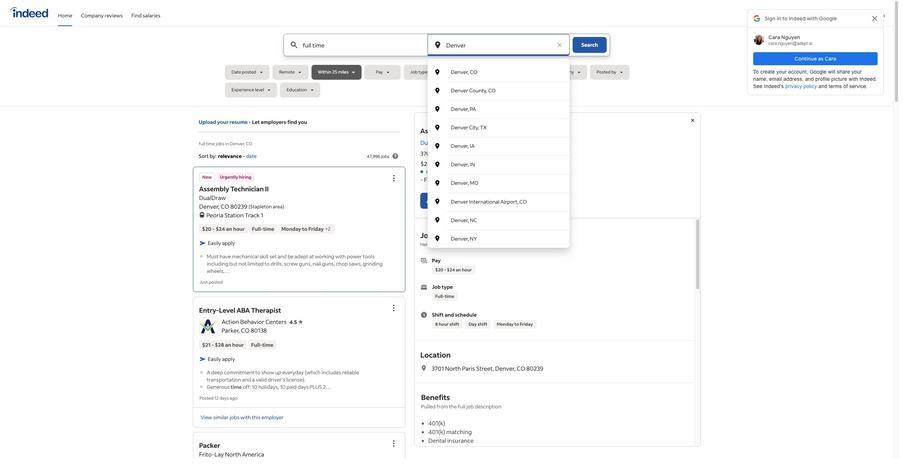 Task type: vqa. For each thing, say whether or not it's contained in the screenshot.
Job actions for Packer is collapsed image
yes



Task type: describe. For each thing, give the bounding box(es) containing it.
job actions for packer is collapsed image
[[390, 440, 399, 449]]

job actions for assembly technician ii is collapsed image
[[390, 174, 399, 183]]

Edit location text field
[[445, 34, 553, 56]]

search: Job title, keywords, or company text field
[[302, 34, 415, 56]]

4.5 out of five stars rating image
[[290, 319, 303, 326]]

dualdraw (opens in a new tab) image
[[449, 140, 455, 146]]

close job details image
[[689, 116, 698, 125]]

company logo image
[[200, 318, 217, 336]]

help icon image
[[391, 152, 400, 161]]



Task type: locate. For each thing, give the bounding box(es) containing it.
not interested image
[[494, 197, 503, 205]]

None search field
[[225, 34, 669, 248]]

save this job image
[[472, 197, 481, 205]]

transit information image
[[199, 211, 205, 218]]

job actions for entry-level aba therapist is collapsed image
[[390, 304, 399, 313]]

clear location input image
[[556, 41, 564, 49]]

search suggestions list box
[[428, 63, 570, 248]]



